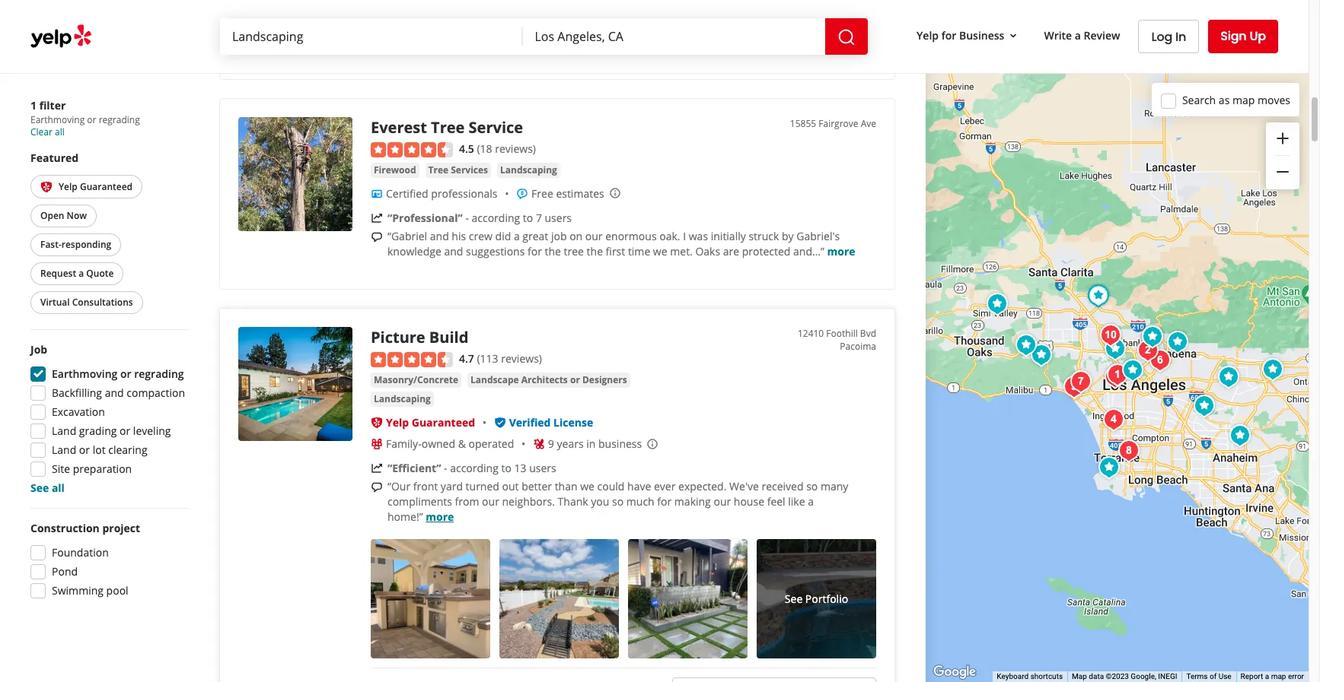 Task type: vqa. For each thing, say whether or not it's contained in the screenshot.
Trust
no



Task type: locate. For each thing, give the bounding box(es) containing it.
services
[[451, 164, 488, 177]]

0 vertical spatial users
[[545, 211, 572, 225]]

and down his
[[444, 244, 463, 259]]

picture
[[371, 327, 425, 348]]

1 vertical spatial according
[[450, 462, 499, 476]]

1 none field from the left
[[232, 28, 511, 45]]

1 vertical spatial land
[[52, 443, 76, 458]]

landscaping button
[[497, 163, 560, 178], [371, 392, 434, 408]]

much
[[626, 495, 655, 510]]

0 vertical spatial yelp
[[917, 28, 939, 42]]

16 family owned v2 image
[[371, 439, 383, 451]]

or
[[87, 113, 96, 126], [120, 367, 131, 382], [570, 374, 580, 387], [120, 424, 130, 439], [79, 443, 90, 458]]

yelp inside featured 'group'
[[59, 180, 78, 193]]

tree
[[431, 117, 465, 138], [428, 164, 449, 177]]

picture build
[[371, 327, 469, 348]]

earthmoving up backfilling
[[52, 367, 118, 382]]

landscape
[[471, 374, 519, 387]]

map right as
[[1233, 93, 1255, 107]]

to left 13
[[501, 462, 512, 476]]

group
[[1266, 123, 1300, 190], [26, 343, 189, 497], [26, 522, 189, 604]]

celtic nature landscape design image
[[1095, 321, 1126, 351]]

yelp guaranteed button up now
[[30, 175, 142, 199]]

and down earthmoving or regrading
[[105, 386, 124, 401]]

landscaping down masonry/concrete button
[[374, 393, 431, 406]]

land down excavation
[[52, 424, 76, 439]]

owned
[[422, 437, 455, 452]]

1 vertical spatial and
[[444, 244, 463, 259]]

1 vertical spatial guaranteed
[[412, 416, 475, 431]]

0 horizontal spatial so
[[612, 495, 624, 510]]

filter
[[39, 98, 66, 113]]

0 vertical spatial guaranteed
[[80, 180, 133, 193]]

0 vertical spatial so
[[806, 480, 818, 494]]

poolsync california image
[[1117, 356, 1148, 386]]

0 horizontal spatial everest tree service image
[[238, 117, 353, 231]]

0 vertical spatial more link
[[827, 244, 855, 259]]

professionals
[[431, 187, 498, 201]]

0 vertical spatial see
[[30, 482, 49, 496]]

1 vertical spatial landscaping
[[374, 393, 431, 406]]

iconyelpguaranteedbadgesmall image
[[371, 417, 383, 430], [371, 417, 383, 430]]

use
[[1219, 673, 1232, 682]]

- up his
[[466, 211, 469, 225]]

1 horizontal spatial more
[[827, 244, 855, 259]]

earthmoving down filter
[[30, 113, 85, 126]]

amado landscaping image
[[1098, 405, 1129, 436]]

12410
[[798, 327, 824, 340]]

swimming
[[52, 584, 104, 599]]

tree up 4.5
[[431, 117, 465, 138]]

yelp guaranteed up now
[[59, 180, 133, 193]]

we inside the "our front yard turned out better than we could have ever expected. we've received so many compliments from our neighbors. thank you so much for making our house feel like a home!"
[[580, 480, 595, 494]]

-
[[466, 211, 469, 225], [444, 462, 447, 476]]

farmore landscaping image
[[1162, 327, 1193, 358]]

picture build image
[[1083, 281, 1114, 311], [238, 327, 353, 442]]

job
[[551, 229, 567, 244]]

0 horizontal spatial yelp guaranteed
[[59, 180, 133, 193]]

None search field
[[220, 18, 871, 55]]

flores artscape image
[[1133, 336, 1163, 366]]

0 vertical spatial yelp guaranteed button
[[30, 175, 142, 199]]

a right report
[[1265, 673, 1269, 682]]

0 horizontal spatial none field
[[232, 28, 511, 45]]

pristine gardenscape image
[[1026, 340, 1056, 371]]

google image
[[930, 663, 980, 683]]

0 vertical spatial land
[[52, 424, 76, 439]]

0 vertical spatial for
[[942, 28, 957, 42]]

1 horizontal spatial see
[[785, 592, 803, 607]]

to left 7
[[523, 211, 533, 225]]

more down gabriel's
[[827, 244, 855, 259]]

or inside 1 filter earthmoving or regrading clear all
[[87, 113, 96, 126]]

all right clear
[[55, 126, 65, 139]]

all
[[55, 126, 65, 139], [52, 482, 65, 496]]

site
[[52, 462, 70, 477]]

virtual consultations button
[[30, 292, 143, 315]]

0 vertical spatial and
[[430, 229, 449, 244]]

landscaping inside landscape architects or designers landscaping
[[374, 393, 431, 406]]

artscape gardens image
[[1145, 346, 1175, 376]]

sign up
[[1221, 27, 1266, 45]]

for down the ever
[[657, 495, 672, 510]]

landscaping button down masonry/concrete button
[[371, 392, 434, 408]]

0 horizontal spatial our
[[482, 495, 499, 510]]

0 vertical spatial we
[[653, 244, 667, 259]]

landscape architects or designers link
[[468, 373, 630, 389]]

everest tree service image
[[238, 117, 353, 231], [1213, 362, 1244, 393]]

1 the from the left
[[545, 244, 561, 259]]

land for land grading or leveling
[[52, 424, 76, 439]]

"efficient"
[[388, 462, 441, 476]]

tree
[[564, 244, 584, 259]]

by
[[782, 229, 794, 244]]

1 vertical spatial yelp guaranteed
[[386, 416, 475, 431]]

16 certified professionals v2 image
[[371, 188, 383, 200]]

2 horizontal spatial for
[[942, 28, 957, 42]]

a right write in the top of the page
[[1075, 28, 1081, 42]]

1 vertical spatial see
[[785, 592, 803, 607]]

0 horizontal spatial landscaping
[[374, 393, 431, 406]]

4.7
[[459, 352, 474, 366]]

so down the could
[[612, 495, 624, 510]]

landscaping inside button
[[500, 164, 557, 177]]

0 vertical spatial all
[[55, 126, 65, 139]]

the down 'job'
[[545, 244, 561, 259]]

landscaping button for everest tree service
[[497, 163, 560, 178]]

1 vertical spatial yelp
[[59, 180, 78, 193]]

none field 'find'
[[232, 28, 511, 45]]

1 horizontal spatial yelp
[[386, 416, 409, 431]]

1 horizontal spatial our
[[585, 229, 603, 244]]

reviews) down the service
[[495, 141, 536, 156]]

preparation
[[73, 462, 132, 477]]

1 horizontal spatial more link
[[827, 244, 855, 259]]

our
[[585, 229, 603, 244], [482, 495, 499, 510], [714, 495, 731, 510]]

- for "efficient"
[[444, 462, 447, 476]]

we
[[653, 244, 667, 259], [580, 480, 595, 494]]

license
[[554, 416, 593, 431]]

certified professionals
[[386, 187, 498, 201]]

1 vertical spatial landscaping link
[[371, 392, 434, 408]]

1 vertical spatial yelp guaranteed button
[[386, 416, 475, 431]]

tree up certified professionals
[[428, 164, 449, 177]]

1 horizontal spatial picture build image
[[1083, 281, 1114, 311]]

all down site
[[52, 482, 65, 496]]

a right "like"
[[808, 495, 814, 510]]

verified
[[509, 416, 551, 431]]

yelp up the "family-"
[[386, 416, 409, 431]]

a left quote
[[79, 268, 84, 281]]

picture build image inside the map "region"
[[1083, 281, 1114, 311]]

0 horizontal spatial picture build image
[[238, 327, 353, 442]]

regrading right clear all link
[[99, 113, 140, 126]]

years
[[557, 437, 584, 452]]

yelp guaranteed up the owned
[[386, 416, 475, 431]]

4.7 star rating image
[[371, 353, 453, 368]]

tree services
[[428, 164, 488, 177]]

1
[[30, 98, 37, 113]]

0 vertical spatial according
[[472, 211, 520, 225]]

for left the business
[[942, 28, 957, 42]]

0 vertical spatial landscaping
[[500, 164, 557, 177]]

landscaping link
[[497, 163, 560, 178], [371, 392, 434, 408]]

guaranteed up the owned
[[412, 416, 475, 431]]

a inside button
[[79, 268, 84, 281]]

2 vertical spatial and
[[105, 386, 124, 401]]

more down compliments
[[426, 510, 454, 525]]

we up you
[[580, 480, 595, 494]]

you
[[591, 495, 609, 510]]

0 horizontal spatial landscaping link
[[371, 392, 434, 408]]

0 vertical spatial earthmoving
[[30, 113, 85, 126]]

yelp guaranteed button up the owned
[[386, 416, 475, 431]]

masonry/concrete
[[374, 374, 458, 387]]

guaranteed inside featured 'group'
[[80, 180, 133, 193]]

our down turned
[[482, 495, 499, 510]]

0 horizontal spatial the
[[545, 244, 561, 259]]

according up did
[[472, 211, 520, 225]]

0 vertical spatial reviews)
[[495, 141, 536, 156]]

0 vertical spatial yelp guaranteed
[[59, 180, 133, 193]]

0 horizontal spatial map
[[1233, 93, 1255, 107]]

on
[[570, 229, 583, 244]]

crew
[[469, 229, 493, 244]]

family-
[[386, 437, 422, 452]]

virtual
[[40, 297, 70, 309]]

1 horizontal spatial landscaping
[[500, 164, 557, 177]]

1 vertical spatial we
[[580, 480, 595, 494]]

landscaping button up "16 free estimates v2" icon
[[497, 163, 560, 178]]

0 vertical spatial everest tree service image
[[238, 117, 353, 231]]

1 horizontal spatial we
[[653, 244, 667, 259]]

tree services button
[[425, 163, 491, 178]]

2 the from the left
[[587, 244, 603, 259]]

fast-
[[40, 239, 62, 252]]

see
[[30, 482, 49, 496], [785, 592, 803, 607]]

a right did
[[514, 229, 520, 244]]

knowledge
[[388, 244, 441, 259]]

0 vertical spatial picture build image
[[1083, 281, 1114, 311]]

1 vertical spatial all
[[52, 482, 65, 496]]

1 horizontal spatial landscaping link
[[497, 163, 560, 178]]

home!"
[[388, 510, 423, 525]]

0 vertical spatial -
[[466, 211, 469, 225]]

1 vertical spatial for
[[528, 244, 542, 259]]

None field
[[232, 28, 511, 45], [535, 28, 813, 45]]

leveling
[[133, 424, 171, 439]]

0 horizontal spatial yelp
[[59, 180, 78, 193]]

1 horizontal spatial landscaping button
[[497, 163, 560, 178]]

construction
[[30, 522, 100, 536]]

virtual consultations
[[40, 297, 133, 309]]

or right clear all link
[[87, 113, 96, 126]]

our right on
[[585, 229, 603, 244]]

1 vertical spatial earthmoving
[[52, 367, 118, 382]]

oaks
[[696, 244, 720, 259]]

open now
[[40, 210, 87, 223]]

and left his
[[430, 229, 449, 244]]

2 vertical spatial yelp
[[386, 416, 409, 431]]

mgn landscaping & sprinkler repair image
[[1257, 355, 1288, 385]]

reviews) for everest tree service
[[495, 141, 536, 156]]

1 vertical spatial -
[[444, 462, 447, 476]]

a for report a map error
[[1265, 673, 1269, 682]]

0 horizontal spatial see
[[30, 482, 49, 496]]

more link down compliments
[[426, 510, 454, 525]]

according up turned
[[450, 462, 499, 476]]

job
[[30, 343, 47, 357]]

request a quote
[[40, 268, 114, 281]]

guaranteed up now
[[80, 180, 133, 193]]

1 land from the top
[[52, 424, 76, 439]]

0 horizontal spatial to
[[501, 462, 512, 476]]

for down great
[[528, 244, 542, 259]]

more link for picture build
[[426, 510, 454, 525]]

info icon image
[[609, 187, 621, 200], [609, 187, 621, 200], [647, 438, 659, 450], [647, 438, 659, 450]]

7
[[536, 211, 542, 225]]

land
[[52, 424, 76, 439], [52, 443, 76, 458]]

none field near
[[535, 28, 813, 45]]

did
[[495, 229, 511, 244]]

users up better
[[529, 462, 556, 476]]

1 vertical spatial picture build image
[[238, 327, 353, 442]]

0 horizontal spatial for
[[528, 244, 542, 259]]

0 vertical spatial more
[[827, 244, 855, 259]]

or left designers
[[570, 374, 580, 387]]

supergreen landscape image
[[1100, 362, 1130, 393]]

2 vertical spatial for
[[657, 495, 672, 510]]

free
[[532, 187, 553, 201]]

and inside group
[[105, 386, 124, 401]]

firewood
[[374, 164, 416, 177]]

1 horizontal spatial the
[[587, 244, 603, 259]]

users up 'job'
[[545, 211, 572, 225]]

yelp guaranteed button
[[30, 175, 142, 199], [386, 416, 475, 431]]

responding
[[61, 239, 111, 252]]

more link down gabriel's
[[827, 244, 855, 259]]

1 horizontal spatial map
[[1271, 673, 1286, 682]]

2 land from the top
[[52, 443, 76, 458]]

0 vertical spatial landscaping link
[[497, 163, 560, 178]]

land up site
[[52, 443, 76, 458]]

l a plants image
[[1102, 360, 1133, 391]]

reviews) up architects
[[501, 352, 542, 366]]

- up yard
[[444, 462, 447, 476]]

0 horizontal spatial more link
[[426, 510, 454, 525]]

map left the error
[[1271, 673, 1286, 682]]

write a review link
[[1038, 22, 1127, 49]]

clear all link
[[30, 126, 65, 139]]

landscaping up "16 free estimates v2" icon
[[500, 164, 557, 177]]

see left portfolio
[[785, 592, 803, 607]]

land for land or lot clearing
[[52, 443, 76, 458]]

1 horizontal spatial everest tree service image
[[1213, 362, 1244, 393]]

a inside the "gabriel and his crew did a great job on our enormous oak. i was initially struck by gabriel's knowledge and suggestions for the tree the first time we met. oaks are protected and…"
[[514, 229, 520, 244]]

9
[[548, 437, 554, 452]]

1 vertical spatial users
[[529, 462, 556, 476]]

0 horizontal spatial guaranteed
[[80, 180, 133, 193]]

our down expected.
[[714, 495, 731, 510]]

so
[[806, 480, 818, 494], [612, 495, 624, 510]]

0 vertical spatial map
[[1233, 93, 1255, 107]]

1 vertical spatial so
[[612, 495, 624, 510]]

0 horizontal spatial we
[[580, 480, 595, 494]]

build
[[429, 327, 469, 348]]

1 vertical spatial reviews)
[[501, 352, 542, 366]]

landscaping link down masonry/concrete button
[[371, 392, 434, 408]]

and for his
[[430, 229, 449, 244]]

initially
[[711, 229, 746, 244]]

0 horizontal spatial -
[[444, 462, 447, 476]]

"professional" - according to 7 users
[[388, 211, 572, 225]]

1 vertical spatial map
[[1271, 673, 1286, 682]]

expected.
[[678, 480, 727, 494]]

see inside group
[[30, 482, 49, 496]]

group containing job
[[26, 343, 189, 497]]

1 vertical spatial to
[[501, 462, 512, 476]]

for
[[942, 28, 957, 42], [528, 244, 542, 259], [657, 495, 672, 510]]

16 yelp guaranteed v2 image
[[40, 182, 53, 194]]

yelp right 16 yelp guaranteed v2 image at the top left of page
[[59, 180, 78, 193]]

the left first
[[587, 244, 603, 259]]

Find text field
[[232, 28, 511, 45]]

gabriel's
[[797, 229, 840, 244]]

a
[[1075, 28, 1081, 42], [514, 229, 520, 244], [79, 268, 84, 281], [808, 495, 814, 510], [1265, 673, 1269, 682]]

regrading up compaction
[[134, 367, 184, 382]]

to for 13
[[501, 462, 512, 476]]

1 horizontal spatial none field
[[535, 28, 813, 45]]

0 horizontal spatial yelp guaranteed button
[[30, 175, 142, 199]]

backfilling and compaction
[[52, 386, 185, 401]]

2 none field from the left
[[535, 28, 813, 45]]

or left lot
[[79, 443, 90, 458]]

so left many
[[806, 480, 818, 494]]

map
[[1072, 673, 1087, 682]]

map for moves
[[1233, 93, 1255, 107]]

group containing construction project
[[26, 522, 189, 604]]

1 vertical spatial tree
[[428, 164, 449, 177]]

0 vertical spatial to
[[523, 211, 533, 225]]

0 vertical spatial landscaping button
[[497, 163, 560, 178]]

are
[[723, 244, 739, 259]]

sm brothers landscape image
[[1066, 367, 1096, 397]]

landscaping link up "16 free estimates v2" icon
[[497, 163, 560, 178]]

1 vertical spatial more
[[426, 510, 454, 525]]

1 vertical spatial more link
[[426, 510, 454, 525]]

we down oak.
[[653, 244, 667, 259]]

1 vertical spatial landscaping button
[[371, 392, 434, 408]]

- for "professional"
[[466, 211, 469, 225]]

yelp left the business
[[917, 28, 939, 42]]

0 horizontal spatial more
[[426, 510, 454, 525]]

0 horizontal spatial landscaping button
[[371, 392, 434, 408]]

our inside the "gabriel and his crew did a great job on our enormous oak. i was initially struck by gabriel's knowledge and suggestions for the tree the first time we met. oaks are protected and…"
[[585, 229, 603, 244]]

feel
[[767, 495, 786, 510]]

1 horizontal spatial to
[[523, 211, 533, 225]]

1 vertical spatial everest tree service image
[[1213, 362, 1244, 393]]

tree inside button
[[428, 164, 449, 177]]

see up 'construction'
[[30, 482, 49, 496]]

more link
[[827, 244, 855, 259], [426, 510, 454, 525]]

1 horizontal spatial -
[[466, 211, 469, 225]]



Task type: describe. For each thing, give the bounding box(es) containing it.
4.5 (18 reviews)
[[459, 141, 536, 156]]

neighbors.
[[502, 495, 555, 510]]

©2023
[[1106, 673, 1129, 682]]

we've
[[729, 480, 759, 494]]

better
[[522, 480, 552, 494]]

droughtscape image
[[1137, 322, 1168, 353]]

struck
[[749, 229, 779, 244]]

and for compaction
[[105, 386, 124, 401]]

foothill
[[826, 327, 858, 340]]

landscaping link for picture build
[[371, 392, 434, 408]]

ever
[[654, 480, 676, 494]]

compass landscape construction inc. image
[[1094, 453, 1124, 484]]

foundation
[[52, 546, 109, 561]]

estimates
[[556, 187, 604, 201]]

received
[[762, 480, 804, 494]]

tree services link
[[425, 163, 491, 178]]

or inside landscape architects or designers landscaping
[[570, 374, 580, 387]]

log
[[1152, 28, 1173, 45]]

now
[[67, 210, 87, 223]]

1 horizontal spatial guaranteed
[[412, 416, 475, 431]]

users for - according to 7 users
[[545, 211, 572, 225]]

swimming pool
[[52, 584, 128, 599]]

map for error
[[1271, 673, 1286, 682]]

architects
[[521, 374, 568, 387]]

inegi
[[1158, 673, 1177, 682]]

backfilling
[[52, 386, 102, 401]]

benchmark affordable landscaping image
[[1011, 330, 1041, 361]]

1 horizontal spatial yelp guaranteed button
[[386, 416, 475, 431]]

reviews) for picture build
[[501, 352, 542, 366]]

zoom out image
[[1274, 163, 1292, 181]]

search
[[1182, 93, 1216, 107]]

we inside the "gabriel and his crew did a great job on our enormous oak. i was initially struck by gabriel's knowledge and suggestions for the tree the first time we met. oaks are protected and…"
[[653, 244, 667, 259]]

turned
[[466, 480, 499, 494]]

terms
[[1187, 673, 1208, 682]]

16 speech v2 image
[[371, 231, 383, 244]]

time
[[628, 244, 650, 259]]

shortcuts
[[1031, 673, 1063, 682]]

(113
[[477, 352, 498, 366]]

earthmoving inside group
[[52, 367, 118, 382]]

earthmoving or regrading
[[52, 367, 184, 382]]

regrading inside 1 filter earthmoving or regrading clear all
[[99, 113, 140, 126]]

0 vertical spatial tree
[[431, 117, 465, 138]]

lawn master image
[[1225, 421, 1255, 452]]

more for picture build
[[426, 510, 454, 525]]

could
[[597, 480, 625, 494]]

error
[[1288, 673, 1304, 682]]

family-owned & operated
[[386, 437, 514, 452]]

rangel landscapes image
[[1059, 372, 1089, 403]]

out
[[502, 480, 519, 494]]

(18
[[477, 141, 492, 156]]

according for "professional"
[[472, 211, 520, 225]]

construction project
[[30, 522, 140, 536]]

business
[[598, 437, 642, 452]]

than
[[555, 480, 578, 494]]

business
[[959, 28, 1005, 42]]

for inside the "our front yard turned out better than we could have ever expected. we've received so many compliments from our neighbors. thank you so much for making our house feel like a home!"
[[657, 495, 672, 510]]

"gabriel
[[388, 229, 427, 244]]

droughtscape image
[[1137, 322, 1168, 353]]

masonry/concrete button
[[371, 373, 461, 389]]

map region
[[787, 0, 1320, 683]]

users for - according to 13 users
[[529, 462, 556, 476]]

yelp for business
[[917, 28, 1005, 42]]

or up 'clearing'
[[120, 424, 130, 439]]

like
[[788, 495, 805, 510]]

more link for everest tree service
[[827, 244, 855, 259]]

all inside 1 filter earthmoving or regrading clear all
[[55, 126, 65, 139]]

picture build link
[[371, 327, 469, 348]]

to for 7
[[523, 211, 533, 225]]

16 verified v2 image
[[494, 417, 506, 430]]

protected
[[742, 244, 791, 259]]

2 horizontal spatial our
[[714, 495, 731, 510]]

california green dreams image
[[1100, 334, 1130, 365]]

more for everest tree service
[[827, 244, 855, 259]]

16 years in business v2 image
[[533, 439, 545, 451]]

search image
[[838, 28, 856, 46]]

compaction
[[127, 386, 185, 401]]

consultations
[[72, 297, 133, 309]]

search as map moves
[[1182, 93, 1291, 107]]

zoom in image
[[1274, 129, 1292, 147]]

clear
[[30, 126, 52, 139]]

see for see portfolio
[[785, 592, 803, 607]]

verified license
[[509, 416, 593, 431]]

fast-responding
[[40, 239, 111, 252]]

verified license button
[[509, 416, 593, 431]]

for inside the "gabriel and his crew did a great job on our enormous oak. i was initially struck by gabriel's knowledge and suggestions for the tree the first time we met. oaks are protected and…"
[[528, 244, 542, 259]]

site preparation
[[52, 462, 132, 477]]

4.5 star rating image
[[371, 142, 453, 158]]

"efficient" - according to 13 users
[[388, 462, 556, 476]]

16 chevron down v2 image
[[1008, 30, 1020, 42]]

16 trending v2 image
[[371, 212, 383, 225]]

featured group
[[27, 151, 189, 318]]

see portfolio link
[[757, 540, 876, 660]]

report a map error link
[[1241, 673, 1304, 682]]

i
[[683, 229, 686, 244]]

featured
[[30, 151, 79, 165]]

according for "efficient"
[[450, 462, 499, 476]]

1 horizontal spatial yelp guaranteed
[[386, 416, 475, 431]]

finley's tree & landcare image
[[1114, 436, 1144, 467]]

16 trending v2 image
[[371, 463, 383, 475]]

landscaping link for everest tree service
[[497, 163, 560, 178]]

a for request a quote
[[79, 268, 84, 281]]

report a map error
[[1241, 673, 1304, 682]]

0 vertical spatial group
[[1266, 123, 1300, 190]]

report
[[1241, 673, 1263, 682]]

jjn landscape image
[[1189, 391, 1219, 422]]

complete leif construction image
[[982, 289, 1012, 320]]

"professional"
[[388, 211, 463, 225]]

Near text field
[[535, 28, 813, 45]]

making
[[674, 495, 711, 510]]

thank
[[558, 495, 588, 510]]

first
[[606, 244, 625, 259]]

a for write a review
[[1075, 28, 1081, 42]]

yelp guaranteed inside button
[[59, 180, 133, 193]]

16 speech v2 image
[[371, 482, 383, 494]]

certified
[[386, 187, 428, 201]]

1 horizontal spatial so
[[806, 480, 818, 494]]

and…"
[[793, 244, 825, 259]]

free estimates
[[532, 187, 604, 201]]

in
[[1176, 28, 1186, 45]]

see for see all
[[30, 482, 49, 496]]

oak.
[[660, 229, 680, 244]]

excavation
[[52, 405, 105, 420]]

review
[[1084, 28, 1120, 42]]

enormous
[[605, 229, 657, 244]]

sign
[[1221, 27, 1247, 45]]

16 free estimates v2 image
[[516, 188, 529, 200]]

many
[[821, 480, 849, 494]]

portfolio
[[805, 592, 848, 607]]

1 vertical spatial regrading
[[134, 367, 184, 382]]

or up backfilling and compaction
[[120, 367, 131, 382]]

of
[[1210, 673, 1217, 682]]

a inside the "our front yard turned out better than we could have ever expected. we've received so many compliments from our neighbors. thank you so much for making our house feel like a home!"
[[808, 495, 814, 510]]

google,
[[1131, 673, 1157, 682]]

land or lot clearing
[[52, 443, 147, 458]]

have
[[627, 480, 651, 494]]

for inside button
[[942, 28, 957, 42]]

pool
[[106, 584, 128, 599]]

designers
[[582, 374, 627, 387]]

sign up link
[[1209, 20, 1278, 53]]

2 horizontal spatial yelp
[[917, 28, 939, 42]]

fast-responding button
[[30, 234, 121, 257]]

"our
[[388, 480, 411, 494]]

earthmoving inside 1 filter earthmoving or regrading clear all
[[30, 113, 85, 126]]

everest tree service image inside the map "region"
[[1213, 362, 1244, 393]]

landscaping button for picture build
[[371, 392, 434, 408]]

terms of use
[[1187, 673, 1232, 682]]



